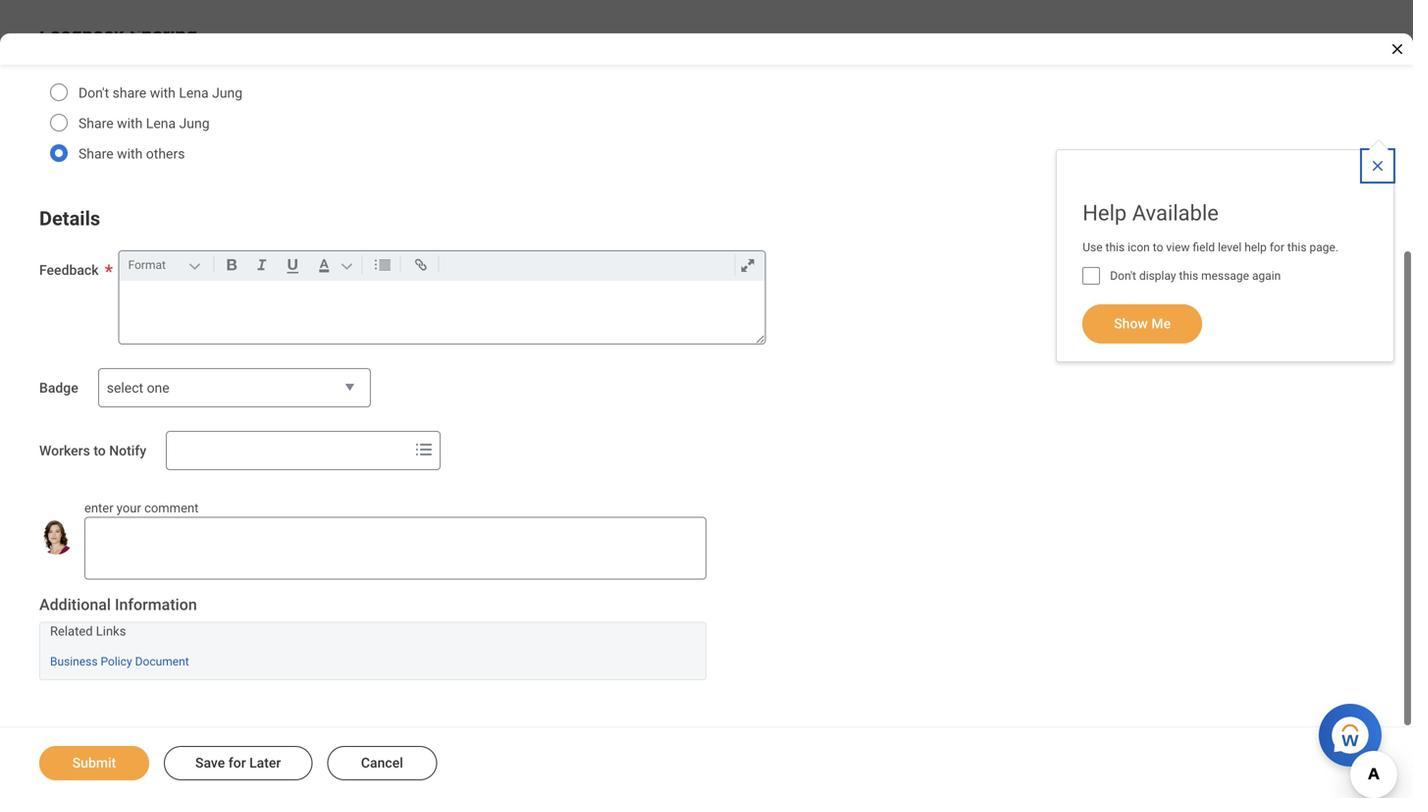 Task type: vqa. For each thing, say whether or not it's contained in the screenshot.
bottom HR
no



Task type: locate. For each thing, give the bounding box(es) containing it.
this
[[1106, 241, 1125, 254], [1288, 241, 1307, 254], [1180, 269, 1199, 283]]

for right help
[[1270, 241, 1285, 254]]

2 vertical spatial with
[[117, 146, 143, 162]]

business policy document link
[[50, 651, 189, 669]]

prompts image
[[413, 438, 436, 461]]

1 horizontal spatial for
[[1270, 241, 1285, 254]]

1 vertical spatial feedback
[[39, 262, 99, 278]]

jung
[[212, 85, 243, 101], [179, 115, 210, 131]]

sharing
[[129, 23, 198, 46]]

share with others
[[79, 146, 185, 162]]

dialog
[[0, 0, 1414, 798]]

employee's photo (logan mcneil) image
[[39, 520, 74, 555]]

0 vertical spatial jung
[[212, 85, 243, 101]]

don't display this message again image
[[1083, 267, 1101, 285]]

help
[[1083, 200, 1127, 226]]

0 horizontal spatial to
[[94, 443, 106, 459]]

don't right don't display this message again checkbox
[[1111, 269, 1137, 283]]

to left notify at the bottom left
[[94, 443, 106, 459]]

0 vertical spatial don't
[[79, 85, 109, 101]]

share with lena jung
[[79, 115, 210, 131]]

show
[[1115, 316, 1149, 332]]

close give feedback image
[[1390, 25, 1406, 40]]

1 vertical spatial share
[[79, 146, 114, 162]]

2 share from the top
[[79, 146, 114, 162]]

for right save
[[229, 755, 246, 771]]

2 feedback from the top
[[39, 262, 99, 278]]

1 vertical spatial don't
[[1111, 269, 1137, 283]]

0 horizontal spatial jung
[[179, 115, 210, 131]]

0 horizontal spatial lena
[[146, 115, 176, 131]]

save
[[195, 755, 225, 771]]

feedback up share
[[39, 23, 124, 46]]

with for lena
[[117, 115, 143, 131]]

don't
[[79, 85, 109, 101], [1111, 269, 1137, 283]]

1 feedback from the top
[[39, 23, 124, 46]]

bulleted list image
[[370, 253, 396, 277]]

workers to notify
[[39, 443, 146, 459]]

with
[[150, 85, 176, 101], [117, 115, 143, 131], [117, 146, 143, 162]]

additional
[[39, 595, 111, 614]]

jung up others
[[179, 115, 210, 131]]

1 horizontal spatial jung
[[212, 85, 243, 101]]

don't inside 'help available' dialog
[[1111, 269, 1137, 283]]

this down view
[[1180, 269, 1199, 283]]

with down share
[[117, 115, 143, 131]]

0 vertical spatial share
[[79, 115, 114, 131]]

me
[[1152, 316, 1171, 332]]

feedback down details button
[[39, 262, 99, 278]]

to right icon
[[1153, 241, 1164, 254]]

1 vertical spatial with
[[117, 115, 143, 131]]

don't inside feedback sharing group
[[79, 85, 109, 101]]

share down share with lena jung
[[79, 146, 114, 162]]

feedback sharing
[[39, 23, 198, 46]]

lena
[[179, 85, 209, 101], [146, 115, 176, 131]]

0 horizontal spatial don't
[[79, 85, 109, 101]]

this left page.
[[1288, 241, 1307, 254]]

to inside dialog
[[94, 443, 106, 459]]

use
[[1083, 241, 1103, 254]]

select one button
[[98, 368, 371, 408]]

1 horizontal spatial don't
[[1111, 269, 1137, 283]]

0 vertical spatial to
[[1153, 241, 1164, 254]]

enter your comment text field
[[84, 517, 707, 580]]

format button
[[124, 254, 210, 276]]

jung right share
[[212, 85, 243, 101]]

share for share with lena jung
[[79, 115, 114, 131]]

with for others
[[117, 146, 143, 162]]

0 vertical spatial lena
[[179, 85, 209, 101]]

use this icon to view field level help for this page.
[[1083, 241, 1339, 254]]

0 vertical spatial for
[[1270, 241, 1285, 254]]

share down share
[[79, 115, 114, 131]]

information
[[115, 595, 197, 614]]

with down share with lena jung
[[117, 146, 143, 162]]

Don't display this message again checkbox
[[1083, 267, 1101, 285]]

don't left share
[[79, 85, 109, 101]]

to inside 'help available' dialog
[[1153, 241, 1164, 254]]

document
[[135, 655, 189, 669]]

bold image
[[219, 253, 245, 277]]

1 vertical spatial to
[[94, 443, 106, 459]]

enter
[[84, 501, 113, 515]]

link image
[[408, 253, 435, 277]]

to
[[1153, 241, 1164, 254], [94, 443, 106, 459]]

policy
[[101, 655, 132, 669]]

feedback sharing button
[[39, 23, 198, 46]]

level
[[1219, 241, 1242, 254]]

enter your comment
[[84, 501, 199, 515]]

0 horizontal spatial for
[[229, 755, 246, 771]]

format group
[[124, 251, 769, 281]]

1 share from the top
[[79, 115, 114, 131]]

share
[[79, 115, 114, 131], [79, 146, 114, 162]]

feedback inside details group
[[39, 262, 99, 278]]

feedback
[[39, 23, 124, 46], [39, 262, 99, 278]]

1 horizontal spatial to
[[1153, 241, 1164, 254]]

0 vertical spatial with
[[150, 85, 176, 101]]

0 vertical spatial feedback
[[39, 23, 124, 46]]

for
[[1270, 241, 1285, 254], [229, 755, 246, 771]]

show me button
[[1083, 304, 1203, 344]]

lena up share with lena jung
[[179, 85, 209, 101]]

lena down don't share with lena jung at top
[[146, 115, 176, 131]]

comment
[[144, 501, 199, 515]]

1 vertical spatial for
[[229, 755, 246, 771]]

later
[[249, 755, 281, 771]]

1 horizontal spatial lena
[[179, 85, 209, 101]]

additional information region
[[39, 594, 707, 681]]

1 vertical spatial jung
[[179, 115, 210, 131]]

with right share
[[150, 85, 176, 101]]

workers
[[39, 443, 90, 459]]

for inside 'help available' dialog
[[1270, 241, 1285, 254]]

related links
[[50, 624, 126, 639]]

feedback inside group
[[39, 23, 124, 46]]

badge
[[39, 380, 78, 396]]

this right use
[[1106, 241, 1125, 254]]



Task type: describe. For each thing, give the bounding box(es) containing it.
related
[[50, 624, 93, 639]]

available
[[1133, 200, 1219, 226]]

cancel button
[[327, 746, 437, 781]]

feedback for feedback
[[39, 262, 99, 278]]

display
[[1140, 269, 1177, 283]]

2 horizontal spatial this
[[1288, 241, 1307, 254]]

details button
[[39, 207, 100, 230]]

don't share with lena jung
[[79, 85, 243, 101]]

message
[[1202, 269, 1250, 283]]

for inside save for later button
[[229, 755, 246, 771]]

submit
[[72, 755, 116, 771]]

help available dialog
[[1057, 130, 1395, 362]]

underline image
[[279, 253, 307, 277]]

select one
[[107, 380, 170, 396]]

italic image
[[249, 253, 275, 277]]

help
[[1245, 241, 1267, 254]]

format
[[128, 258, 166, 272]]

close help available image
[[1371, 158, 1386, 174]]

feedback for feedback sharing
[[39, 23, 124, 46]]

don't for don't display this message again
[[1111, 269, 1137, 283]]

field
[[1193, 241, 1216, 254]]

share for share with others
[[79, 146, 114, 162]]

1 horizontal spatial this
[[1180, 269, 1199, 283]]

additional information
[[39, 595, 197, 614]]

Feedback text field
[[119, 281, 765, 343]]

others
[[146, 146, 185, 162]]

one
[[147, 380, 170, 396]]

page.
[[1310, 241, 1339, 254]]

share
[[113, 85, 147, 101]]

1 vertical spatial lena
[[146, 115, 176, 131]]

save for later
[[195, 755, 281, 771]]

maximize image
[[735, 253, 762, 277]]

links
[[96, 624, 126, 639]]

show me
[[1115, 316, 1171, 332]]

dialog containing feedback sharing
[[0, 0, 1414, 798]]

select
[[107, 380, 143, 396]]

workday assistant region
[[1320, 696, 1390, 767]]

business policy document
[[50, 655, 189, 669]]

don't for don't share with lena jung
[[79, 85, 109, 101]]

help available
[[1083, 200, 1219, 226]]

action bar region
[[0, 727, 1414, 798]]

details
[[39, 207, 100, 230]]

don't display this message again
[[1111, 269, 1282, 283]]

your
[[117, 501, 141, 515]]

details group
[[39, 203, 1375, 344]]

again
[[1253, 269, 1282, 283]]

icon
[[1128, 241, 1151, 254]]

0 horizontal spatial this
[[1106, 241, 1125, 254]]

submit button
[[39, 746, 149, 781]]

business
[[50, 655, 98, 669]]

feedback sharing group
[[39, 19, 1375, 180]]

save for later button
[[164, 746, 313, 781]]

cancel
[[361, 755, 403, 771]]

view
[[1167, 241, 1190, 254]]

Workers to Notify field
[[167, 433, 409, 468]]

notify
[[109, 443, 146, 459]]



